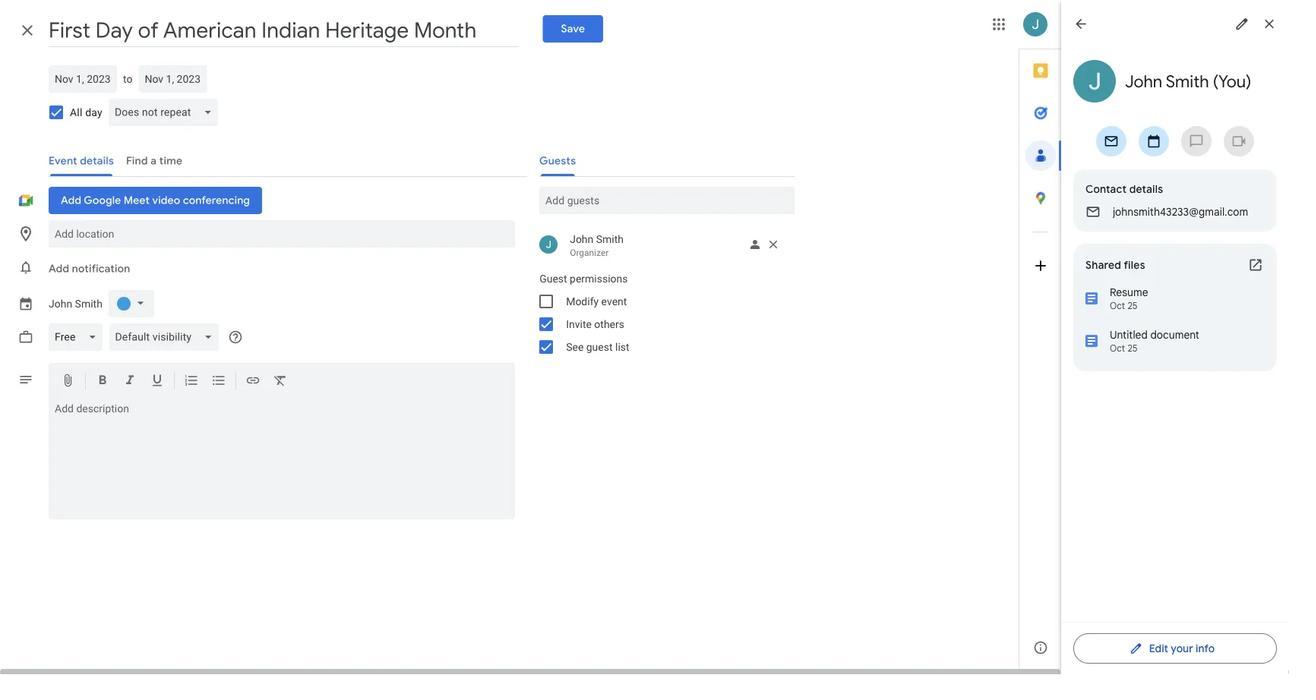 Task type: locate. For each thing, give the bounding box(es) containing it.
see
[[566, 341, 584, 353]]

bold image
[[95, 373, 110, 391]]

john up organizer
[[570, 233, 594, 245]]

1 horizontal spatial john
[[570, 233, 594, 245]]

smith up organizer
[[596, 233, 624, 245]]

john
[[570, 233, 594, 245], [49, 298, 72, 310]]

guest
[[586, 341, 613, 353]]

smith inside john smith organizer
[[596, 233, 624, 245]]

john smith, organizer tree item
[[527, 229, 795, 261]]

save button
[[543, 15, 604, 43]]

None field
[[109, 99, 224, 126], [49, 324, 109, 351], [109, 324, 225, 351], [109, 99, 224, 126], [49, 324, 109, 351], [109, 324, 225, 351]]

underline image
[[150, 373, 165, 391]]

0 horizontal spatial smith
[[75, 298, 102, 310]]

group
[[527, 267, 795, 359]]

0 vertical spatial smith
[[596, 233, 624, 245]]

Title text field
[[49, 14, 519, 47]]

tab list
[[1020, 49, 1062, 627]]

tab list inside side panel section
[[1020, 49, 1062, 627]]

1 vertical spatial john
[[49, 298, 72, 310]]

bulleted list image
[[211, 373, 226, 391]]

day
[[85, 106, 102, 119]]

smith
[[596, 233, 624, 245], [75, 298, 102, 310]]

john inside john smith organizer
[[570, 233, 594, 245]]

notification
[[72, 262, 130, 276]]

0 vertical spatial john
[[570, 233, 594, 245]]

modify
[[566, 295, 599, 308]]

modify event
[[566, 295, 627, 308]]

others
[[594, 318, 625, 331]]

smith for john smith
[[75, 298, 102, 310]]

1 horizontal spatial smith
[[596, 233, 624, 245]]

add notification
[[49, 262, 130, 276]]

invite
[[566, 318, 592, 331]]

john down add
[[49, 298, 72, 310]]

italic image
[[122, 373, 138, 391]]

0 horizontal spatial john
[[49, 298, 72, 310]]

Start date text field
[[55, 70, 111, 88]]

to
[[123, 73, 133, 85]]

Location text field
[[55, 220, 509, 248]]

smith down "add notification" button
[[75, 298, 102, 310]]

1 vertical spatial smith
[[75, 298, 102, 310]]

smith for john smith organizer
[[596, 233, 624, 245]]

side panel section
[[1019, 49, 1062, 669]]

formatting options toolbar
[[49, 363, 515, 400]]

remove formatting image
[[273, 373, 288, 391]]

group containing guest permissions
[[527, 267, 795, 359]]



Task type: describe. For each thing, give the bounding box(es) containing it.
list
[[615, 341, 630, 353]]

john for john smith
[[49, 298, 72, 310]]

all
[[70, 106, 82, 119]]

see guest list
[[566, 341, 630, 353]]

add notification button
[[43, 251, 136, 287]]

save
[[561, 22, 585, 36]]

permissions
[[570, 272, 628, 285]]

guest permissions
[[540, 272, 628, 285]]

Guests text field
[[546, 187, 789, 214]]

john smith
[[49, 298, 102, 310]]

john smith organizer
[[570, 233, 624, 258]]

john for john smith organizer
[[570, 233, 594, 245]]

insert link image
[[245, 373, 261, 391]]

event
[[601, 295, 627, 308]]

numbered list image
[[184, 373, 199, 391]]

organizer
[[570, 248, 609, 258]]

all day
[[70, 106, 102, 119]]

Description text field
[[49, 403, 515, 517]]

add
[[49, 262, 69, 276]]

invite others
[[566, 318, 625, 331]]

End date text field
[[145, 70, 201, 88]]

guest
[[540, 272, 567, 285]]



Task type: vqa. For each thing, say whether or not it's contained in the screenshot.
tree
no



